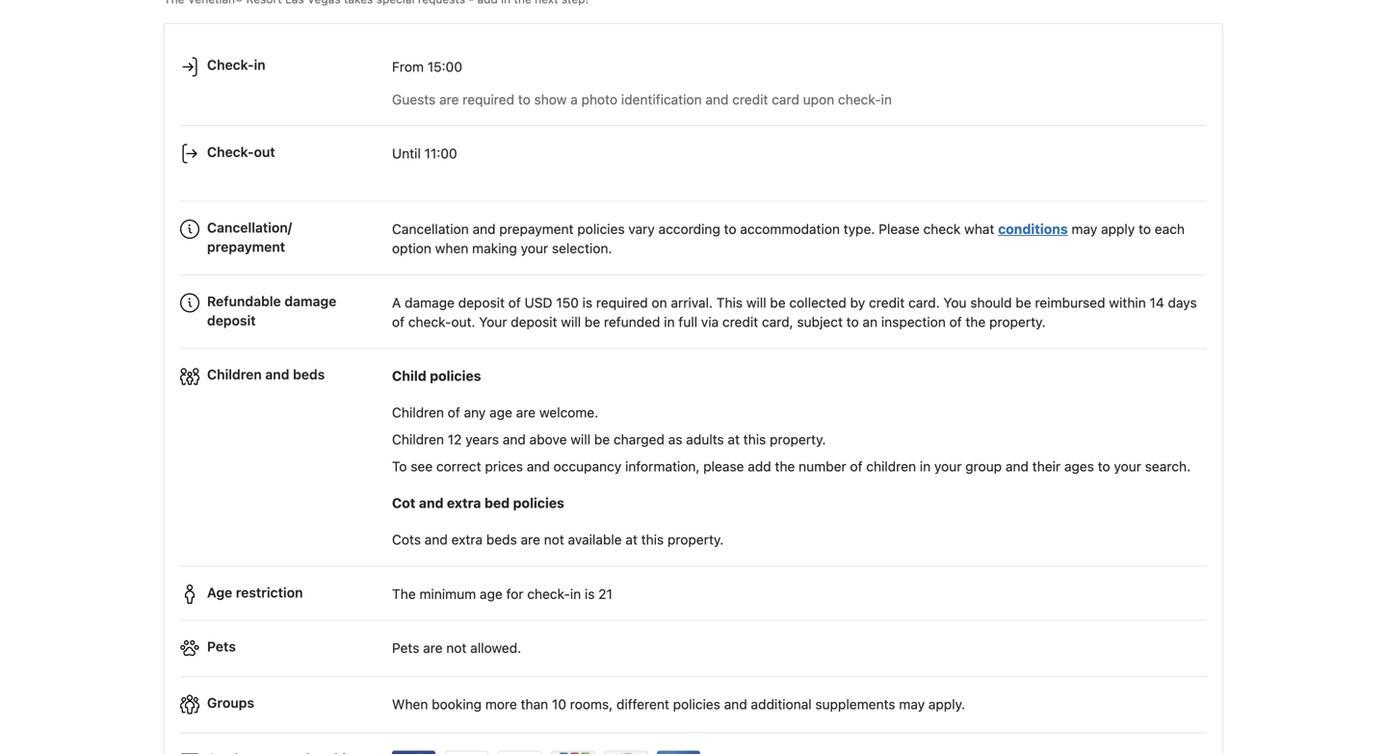 Task type: vqa. For each thing, say whether or not it's contained in the screenshot.
different
yes



Task type: locate. For each thing, give the bounding box(es) containing it.
age left for in the bottom of the page
[[480, 586, 503, 602]]

are down minimum
[[423, 640, 443, 656]]

this up add
[[743, 432, 766, 448]]

may left the apply
[[1072, 221, 1097, 237]]

0 vertical spatial check-
[[207, 57, 254, 73]]

1 horizontal spatial at
[[728, 432, 740, 448]]

card,
[[762, 314, 793, 330]]

please
[[879, 221, 920, 237]]

0 horizontal spatial prepayment
[[207, 239, 285, 255]]

1 vertical spatial credit
[[869, 295, 905, 311]]

option
[[392, 240, 431, 256]]

is right 150
[[582, 295, 593, 311]]

of
[[508, 295, 521, 311], [392, 314, 405, 330], [949, 314, 962, 330], [448, 405, 460, 421], [850, 459, 863, 475]]

damage right a
[[405, 295, 455, 311]]

search.
[[1145, 459, 1191, 475]]

not left allowed.
[[446, 640, 467, 656]]

1 horizontal spatial damage
[[405, 295, 455, 311]]

via
[[701, 314, 719, 330]]

information,
[[625, 459, 700, 475]]

child policies
[[392, 368, 481, 384]]

0 vertical spatial children
[[207, 367, 262, 382]]

card.
[[908, 295, 940, 311]]

0 vertical spatial this
[[743, 432, 766, 448]]

children and beds
[[207, 367, 325, 382]]

0 horizontal spatial your
[[521, 240, 548, 256]]

property. up to see correct prices and occupancy information, please add the number of children in your group and their ages to your search.
[[770, 432, 826, 448]]

damage for a
[[405, 295, 455, 311]]

the
[[392, 586, 416, 602]]

1 vertical spatial may
[[899, 696, 925, 712]]

1 vertical spatial at
[[626, 532, 638, 548]]

deposit for a
[[458, 295, 505, 311]]

damage inside a damage deposit of usd 150 is required on arrival. this will be collected by credit card. you should be reimbursed within 14 days of check-out. your deposit will be refunded in full via credit card, subject to an inspection of the property.
[[405, 295, 455, 311]]

1 vertical spatial is
[[585, 586, 595, 602]]

and left their
[[1006, 459, 1029, 475]]

0 horizontal spatial check-
[[408, 314, 451, 330]]

prepayment down cancellation/
[[207, 239, 285, 255]]

beds
[[293, 367, 325, 382], [486, 532, 517, 548]]

from
[[392, 59, 424, 74]]

supplements
[[815, 696, 895, 712]]

1 vertical spatial required
[[596, 295, 648, 311]]

discover image
[[498, 751, 542, 754]]

the
[[966, 314, 986, 330], [775, 459, 795, 475]]

of down a
[[392, 314, 405, 330]]

2 vertical spatial will
[[571, 432, 591, 448]]

1 horizontal spatial beds
[[486, 532, 517, 548]]

1 vertical spatial property.
[[770, 432, 826, 448]]

0 horizontal spatial property.
[[668, 532, 724, 548]]

0 horizontal spatial the
[[775, 459, 795, 475]]

to inside may apply to each option when making your selection.
[[1139, 221, 1151, 237]]

150
[[556, 295, 579, 311]]

1 vertical spatial extra
[[451, 532, 483, 548]]

2 vertical spatial children
[[392, 432, 444, 448]]

beds down refundable damage deposit
[[293, 367, 325, 382]]

please
[[703, 459, 744, 475]]

your inside may apply to each option when making your selection.
[[521, 240, 548, 256]]

credit down the this
[[722, 314, 758, 330]]

0 horizontal spatial damage
[[284, 293, 336, 309]]

age right any in the bottom of the page
[[489, 405, 512, 421]]

be up the occupancy
[[594, 432, 610, 448]]

1 vertical spatial check-
[[207, 144, 254, 160]]

to left an
[[846, 314, 859, 330]]

0 vertical spatial will
[[746, 295, 766, 311]]

upon
[[803, 91, 834, 107]]

will up the occupancy
[[571, 432, 591, 448]]

1 horizontal spatial prepayment
[[499, 221, 574, 237]]

guests
[[392, 91, 436, 107]]

subject
[[797, 314, 843, 330]]

1 vertical spatial children
[[392, 405, 444, 421]]

making
[[472, 240, 517, 256]]

required up the refunded on the left of page
[[596, 295, 648, 311]]

your
[[521, 240, 548, 256], [934, 459, 962, 475], [1114, 459, 1141, 475]]

ages
[[1064, 459, 1094, 475]]

1 vertical spatial beds
[[486, 532, 517, 548]]

required
[[463, 91, 514, 107], [596, 295, 648, 311]]

property. down please
[[668, 532, 724, 548]]

check- up cancellation/
[[207, 144, 254, 160]]

out
[[254, 144, 275, 160]]

1 horizontal spatial the
[[966, 314, 986, 330]]

0 vertical spatial required
[[463, 91, 514, 107]]

additional
[[751, 696, 812, 712]]

1 horizontal spatial check-
[[527, 586, 570, 602]]

your right making
[[521, 240, 548, 256]]

extra
[[447, 495, 481, 511], [451, 532, 483, 548]]

conditions link
[[998, 221, 1068, 237]]

is for required
[[582, 295, 593, 311]]

to right ages
[[1098, 459, 1110, 475]]

1 vertical spatial prepayment
[[207, 239, 285, 255]]

not left available
[[544, 532, 564, 548]]

apply
[[1101, 221, 1135, 237]]

age
[[489, 405, 512, 421], [480, 586, 503, 602]]

children down child
[[392, 405, 444, 421]]

groups
[[207, 695, 254, 711]]

to right according
[[724, 221, 736, 237]]

0 vertical spatial extra
[[447, 495, 481, 511]]

than
[[521, 696, 548, 712]]

property. down should
[[989, 314, 1046, 330]]

2 horizontal spatial check-
[[838, 91, 881, 107]]

days
[[1168, 295, 1197, 311]]

0 horizontal spatial beds
[[293, 367, 325, 382]]

check- up "child policies"
[[408, 314, 451, 330]]

extra down cot and extra bed policies
[[451, 532, 483, 548]]

years
[[465, 432, 499, 448]]

see
[[411, 459, 433, 475]]

deposit inside refundable damage deposit
[[207, 313, 256, 328]]

1 vertical spatial not
[[446, 640, 467, 656]]

are
[[439, 91, 459, 107], [516, 405, 536, 421], [521, 532, 540, 548], [423, 640, 443, 656]]

check-
[[838, 91, 881, 107], [408, 314, 451, 330], [527, 586, 570, 602]]

of left the usd
[[508, 295, 521, 311]]

children down refundable damage deposit
[[207, 367, 262, 382]]

1 check- from the top
[[207, 57, 254, 73]]

1 horizontal spatial this
[[743, 432, 766, 448]]

and down refundable damage deposit
[[265, 367, 289, 382]]

in up the out
[[254, 57, 266, 73]]

cancellation/ prepayment
[[207, 219, 292, 255]]

0 vertical spatial beds
[[293, 367, 325, 382]]

0 vertical spatial the
[[966, 314, 986, 330]]

0 horizontal spatial pets
[[207, 639, 236, 654]]

a
[[392, 295, 401, 311]]

children up the see
[[392, 432, 444, 448]]

in inside a damage deposit of usd 150 is required on arrival. this will be collected by credit card. you should be reimbursed within 14 days of check-out. your deposit will be refunded in full via credit card, subject to an inspection of the property.
[[664, 314, 675, 330]]

will down 150
[[561, 314, 581, 330]]

and left additional
[[724, 696, 747, 712]]

damage inside refundable damage deposit
[[284, 293, 336, 309]]

be
[[770, 295, 786, 311], [1016, 295, 1031, 311], [585, 314, 600, 330], [594, 432, 610, 448]]

deposit down refundable
[[207, 313, 256, 328]]

0 horizontal spatial not
[[446, 640, 467, 656]]

are up for in the bottom of the page
[[521, 532, 540, 548]]

0 vertical spatial age
[[489, 405, 512, 421]]

credit up an
[[869, 295, 905, 311]]

check- up check-out
[[207, 57, 254, 73]]

1 horizontal spatial property.
[[770, 432, 826, 448]]

be up card,
[[770, 295, 786, 311]]

different
[[616, 696, 669, 712]]

policies up cots and extra beds are not available at this property.
[[513, 495, 564, 511]]

your left group
[[934, 459, 962, 475]]

21
[[598, 586, 613, 602]]

check- right for in the bottom of the page
[[527, 586, 570, 602]]

will right the this
[[746, 295, 766, 311]]

your left search.
[[1114, 459, 1141, 475]]

show
[[534, 91, 567, 107]]

and right identification
[[705, 91, 729, 107]]

child
[[392, 368, 426, 384]]

deposit up your
[[458, 295, 505, 311]]

credit left card
[[732, 91, 768, 107]]

in right children
[[920, 459, 931, 475]]

0 vertical spatial is
[[582, 295, 593, 311]]

at right available
[[626, 532, 638, 548]]

and
[[705, 91, 729, 107], [472, 221, 496, 237], [265, 367, 289, 382], [503, 432, 526, 448], [527, 459, 550, 475], [1006, 459, 1029, 475], [419, 495, 444, 511], [425, 532, 448, 548], [724, 696, 747, 712]]

may left apply.
[[899, 696, 925, 712]]

0 horizontal spatial this
[[641, 532, 664, 548]]

1 horizontal spatial not
[[544, 532, 564, 548]]

pets down "age"
[[207, 639, 236, 654]]

to
[[518, 91, 531, 107], [724, 221, 736, 237], [1139, 221, 1151, 237], [846, 314, 859, 330], [1098, 459, 1110, 475]]

cancellation/
[[207, 219, 292, 235]]

0 vertical spatial may
[[1072, 221, 1097, 237]]

2 horizontal spatial property.
[[989, 314, 1046, 330]]

2 check- from the top
[[207, 144, 254, 160]]

be left the refunded on the left of page
[[585, 314, 600, 330]]

welcome.
[[539, 405, 598, 421]]

required left show
[[463, 91, 514, 107]]

check- right upon
[[838, 91, 881, 107]]

to left each
[[1139, 221, 1151, 237]]

0 vertical spatial not
[[544, 532, 564, 548]]

in left full
[[664, 314, 675, 330]]

deposit down the usd
[[511, 314, 557, 330]]

cancellation and prepayment policies vary according to accommodation type. please check what conditions
[[392, 221, 1068, 237]]

the right add
[[775, 459, 795, 475]]

from 15:00
[[392, 59, 462, 74]]

policies
[[577, 221, 625, 237], [430, 368, 481, 384], [513, 495, 564, 511], [673, 696, 720, 712]]

0 horizontal spatial deposit
[[207, 313, 256, 328]]

0 vertical spatial prepayment
[[499, 221, 574, 237]]

will
[[746, 295, 766, 311], [561, 314, 581, 330], [571, 432, 591, 448]]

is inside a damage deposit of usd 150 is required on arrival. this will be collected by credit card. you should be reimbursed within 14 days of check-out. your deposit will be refunded in full via credit card, subject to an inspection of the property.
[[582, 295, 593, 311]]

your
[[479, 314, 507, 330]]

prepayment up making
[[499, 221, 574, 237]]

to inside a damage deposit of usd 150 is required on arrival. this will be collected by credit card. you should be reimbursed within 14 days of check-out. your deposit will be refunded in full via credit card, subject to an inspection of the property.
[[846, 314, 859, 330]]

at right adults
[[728, 432, 740, 448]]

check-
[[207, 57, 254, 73], [207, 144, 254, 160]]

1 vertical spatial the
[[775, 459, 795, 475]]

may
[[1072, 221, 1097, 237], [899, 696, 925, 712]]

this right available
[[641, 532, 664, 548]]

available
[[568, 532, 622, 548]]

adults
[[686, 432, 724, 448]]

0 horizontal spatial at
[[626, 532, 638, 548]]

1 horizontal spatial pets
[[392, 640, 419, 656]]

beds down bed
[[486, 532, 517, 548]]

at
[[728, 432, 740, 448], [626, 532, 638, 548]]

full
[[678, 314, 697, 330]]

2 horizontal spatial deposit
[[511, 314, 557, 330]]

this
[[743, 432, 766, 448], [641, 532, 664, 548]]

pets down the
[[392, 640, 419, 656]]

selection.
[[552, 240, 612, 256]]

is left 21
[[585, 586, 595, 602]]

the minimum age for check-in is 21
[[392, 586, 613, 602]]

1 horizontal spatial may
[[1072, 221, 1097, 237]]

children for children of any age are welcome.
[[392, 405, 444, 421]]

1 horizontal spatial required
[[596, 295, 648, 311]]

are down 15:00
[[439, 91, 459, 107]]

1 horizontal spatial deposit
[[458, 295, 505, 311]]

check
[[923, 221, 961, 237]]

1 vertical spatial check-
[[408, 314, 451, 330]]

damage right refundable
[[284, 293, 336, 309]]

0 vertical spatial property.
[[989, 314, 1046, 330]]

prepayment
[[499, 221, 574, 237], [207, 239, 285, 255]]

extra left bed
[[447, 495, 481, 511]]

when
[[392, 696, 428, 712]]

the down should
[[966, 314, 986, 330]]

pets
[[207, 639, 236, 654], [392, 640, 419, 656]]



Task type: describe. For each thing, give the bounding box(es) containing it.
usd
[[525, 295, 552, 311]]

and right cots
[[425, 532, 448, 548]]

12
[[448, 432, 462, 448]]

out.
[[451, 314, 475, 330]]

mastercard image
[[392, 751, 436, 754]]

check- for in
[[207, 57, 254, 73]]

1 vertical spatial age
[[480, 586, 503, 602]]

1 vertical spatial will
[[561, 314, 581, 330]]

in right upon
[[881, 91, 892, 107]]

what
[[964, 221, 994, 237]]

may inside may apply to each option when making your selection.
[[1072, 221, 1097, 237]]

more
[[485, 696, 517, 712]]

refundable damage deposit
[[207, 293, 336, 328]]

number
[[799, 459, 846, 475]]

and up prices
[[503, 432, 526, 448]]

and right cot
[[419, 495, 444, 511]]

above
[[529, 432, 567, 448]]

within
[[1109, 295, 1146, 311]]

to left show
[[518, 91, 531, 107]]

required inside a damage deposit of usd 150 is required on arrival. this will be collected by credit card. you should be reimbursed within 14 days of check-out. your deposit will be refunded in full via credit card, subject to an inspection of the property.
[[596, 295, 648, 311]]

visa image
[[445, 751, 489, 754]]

0 horizontal spatial required
[[463, 91, 514, 107]]

allowed.
[[470, 640, 521, 656]]

may apply to each option when making your selection.
[[392, 221, 1185, 256]]

conditions
[[998, 221, 1068, 237]]

policies up 'selection.'
[[577, 221, 625, 237]]

each
[[1155, 221, 1185, 237]]

10
[[552, 696, 566, 712]]

vary
[[628, 221, 655, 237]]

reimbursed
[[1035, 295, 1105, 311]]

restriction
[[236, 584, 303, 600]]

of left any in the bottom of the page
[[448, 405, 460, 421]]

and up making
[[472, 221, 496, 237]]

are up above on the left bottom of page
[[516, 405, 536, 421]]

you
[[944, 295, 967, 311]]

pets are not allowed.
[[392, 640, 521, 656]]

by
[[850, 295, 865, 311]]

card
[[772, 91, 799, 107]]

to
[[392, 459, 407, 475]]

identification
[[621, 91, 702, 107]]

minimum
[[419, 586, 476, 602]]

should
[[970, 295, 1012, 311]]

policies up "accepted payment methods and conditions" element at the bottom of page
[[673, 696, 720, 712]]

age restriction
[[207, 584, 303, 600]]

charged
[[614, 432, 665, 448]]

bed
[[484, 495, 510, 511]]

be right should
[[1016, 295, 1031, 311]]

2 horizontal spatial your
[[1114, 459, 1141, 475]]

0 vertical spatial at
[[728, 432, 740, 448]]

when
[[435, 240, 468, 256]]

inspection
[[881, 314, 946, 330]]

14
[[1150, 295, 1164, 311]]

apply.
[[928, 696, 965, 712]]

pets for pets
[[207, 639, 236, 654]]

children for children 12 years and above will be charged as adults at this property.
[[392, 432, 444, 448]]

cancellation
[[392, 221, 469, 237]]

correct
[[436, 459, 481, 475]]

until
[[392, 145, 421, 161]]

deposit for refundable
[[207, 313, 256, 328]]

check- for out
[[207, 144, 254, 160]]

arrival.
[[671, 295, 713, 311]]

check- inside a damage deposit of usd 150 is required on arrival. this will be collected by credit card. you should be reimbursed within 14 days of check-out. your deposit will be refunded in full via credit card, subject to an inspection of the property.
[[408, 314, 451, 330]]

1 vertical spatial this
[[641, 532, 664, 548]]

0 vertical spatial credit
[[732, 91, 768, 107]]

collected
[[789, 295, 847, 311]]

1 horizontal spatial your
[[934, 459, 962, 475]]

policies up any in the bottom of the page
[[430, 368, 481, 384]]

until 11:00
[[392, 145, 457, 161]]

cot
[[392, 495, 416, 511]]

children for children and beds
[[207, 367, 262, 382]]

on
[[652, 295, 667, 311]]

accommodation
[[740, 221, 840, 237]]

type.
[[844, 221, 875, 237]]

refundable
[[207, 293, 281, 309]]

add
[[748, 459, 771, 475]]

age
[[207, 584, 232, 600]]

0 vertical spatial check-
[[838, 91, 881, 107]]

any
[[464, 405, 486, 421]]

pets for pets are not allowed.
[[392, 640, 419, 656]]

for
[[506, 586, 524, 602]]

2 vertical spatial credit
[[722, 314, 758, 330]]

cots
[[392, 532, 421, 548]]

15:00
[[427, 59, 462, 74]]

2 vertical spatial property.
[[668, 532, 724, 548]]

accepted payment methods and conditions element
[[180, 742, 1207, 754]]

damage for refundable
[[284, 293, 336, 309]]

and down above on the left bottom of page
[[527, 459, 550, 475]]

extra for beds
[[451, 532, 483, 548]]

when booking more than 10 rooms, different policies and additional supplements may apply.
[[392, 696, 965, 712]]

a
[[570, 91, 578, 107]]

this
[[716, 295, 743, 311]]

diners club image
[[604, 751, 648, 754]]

an
[[863, 314, 878, 330]]

guests are required to show a photo identification and credit card upon check-in
[[392, 91, 892, 107]]

extra for bed
[[447, 495, 481, 511]]

booking
[[432, 696, 482, 712]]

american express image
[[657, 751, 701, 754]]

property. inside a damage deposit of usd 150 is required on arrival. this will be collected by credit card. you should be reimbursed within 14 days of check-out. your deposit will be refunded in full via credit card, subject to an inspection of the property.
[[989, 314, 1046, 330]]

2 vertical spatial check-
[[527, 586, 570, 602]]

check-in
[[207, 57, 266, 73]]

a damage deposit of usd 150 is required on arrival. this will be collected by credit card. you should be reimbursed within 14 days of check-out. your deposit will be refunded in full via credit card, subject to an inspection of the property.
[[392, 295, 1197, 330]]

refunded
[[604, 314, 660, 330]]

according
[[658, 221, 720, 237]]

prices
[[485, 459, 523, 475]]

is for 21
[[585, 586, 595, 602]]

of down "you"
[[949, 314, 962, 330]]

in left 21
[[570, 586, 581, 602]]

of right the number
[[850, 459, 863, 475]]

their
[[1032, 459, 1061, 475]]

prepayment inside cancellation/ prepayment
[[207, 239, 285, 255]]

rooms,
[[570, 696, 613, 712]]

jcb image
[[551, 751, 595, 754]]

occupancy
[[554, 459, 622, 475]]

cots and extra beds are not available at this property.
[[392, 532, 724, 548]]

children
[[866, 459, 916, 475]]

the inside a damage deposit of usd 150 is required on arrival. this will be collected by credit card. you should be reimbursed within 14 days of check-out. your deposit will be refunded in full via credit card, subject to an inspection of the property.
[[966, 314, 986, 330]]

0 horizontal spatial may
[[899, 696, 925, 712]]



